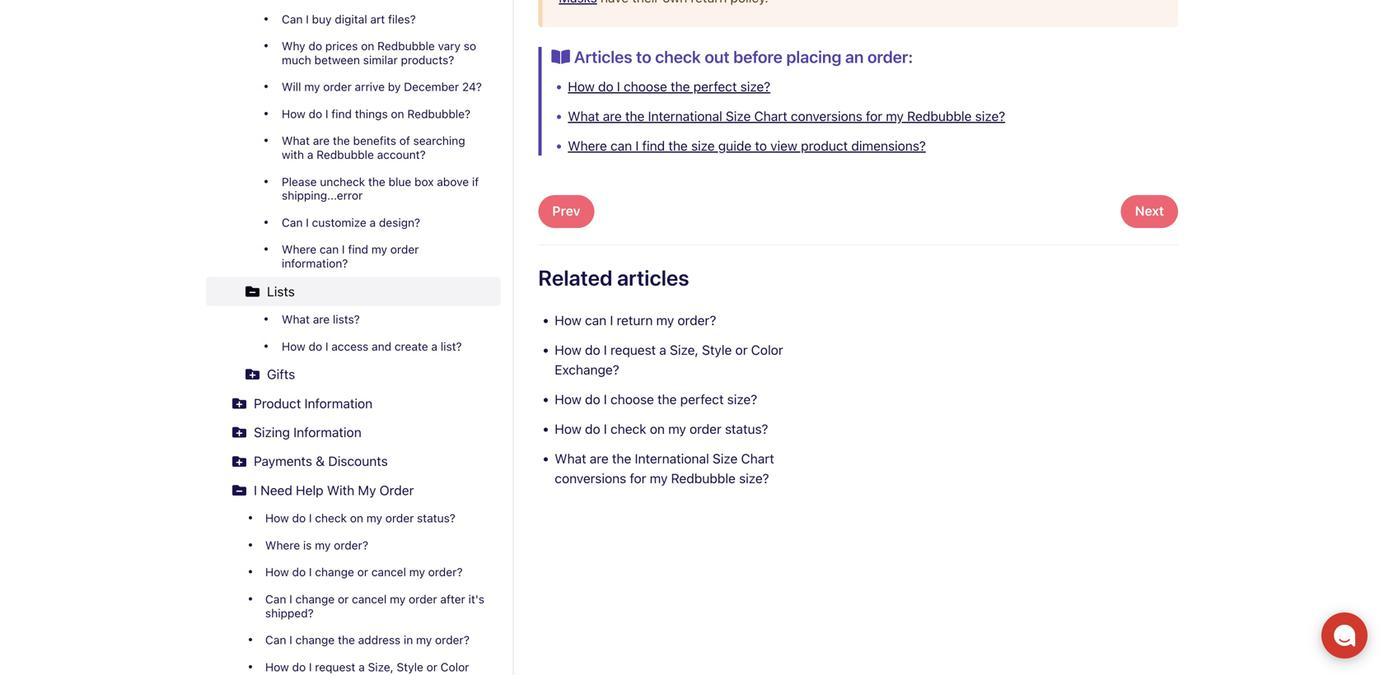 Task type: describe. For each thing, give the bounding box(es) containing it.
how for the bottommost how do i request a size, style or color exchange? 'link'
[[265, 661, 289, 674]]

next link
[[1121, 195, 1178, 228]]

my
[[358, 483, 376, 498]]

order? up after
[[428, 566, 463, 579]]

size for bottom what are the international size chart conversions for my redbubble size? link
[[713, 451, 738, 467]]

information?
[[282, 257, 348, 270]]

can for how can i return my order?
[[585, 313, 607, 328]]

how for how do i find things on redbubble? link
[[282, 107, 305, 121]]

in
[[404, 634, 413, 647]]

size? inside "what are the international size chart conversions for my redbubble size?"
[[739, 471, 769, 487]]

files?
[[388, 12, 416, 26]]

1 vertical spatial how do i check on my order status?
[[265, 512, 456, 525]]

will
[[282, 80, 301, 94]]

payments & discounts link
[[206, 447, 500, 476]]

for for bottom what are the international size chart conversions for my redbubble size? link
[[630, 471, 646, 487]]

with
[[282, 148, 304, 162]]

before
[[733, 47, 783, 66]]

how do i access and create a list?
[[282, 340, 462, 353]]

for for the top what are the international size chart conversions for my redbubble size? link
[[866, 108, 882, 124]]

conversions for the top what are the international size chart conversions for my redbubble size? link
[[791, 108, 862, 124]]

articles
[[617, 265, 689, 290]]

a left list? at left
[[431, 340, 438, 353]]

can for where can i find my order information?
[[320, 243, 339, 256]]

0 vertical spatial chart
[[754, 108, 787, 124]]

how do i request a size, style or color exchange? for the bottommost how do i request a size, style or color exchange? 'link'
[[265, 661, 469, 676]]

similar
[[363, 53, 398, 67]]

between
[[314, 53, 360, 67]]

where for where can i find my order information?
[[282, 243, 317, 256]]

0 vertical spatial how do i check on my order status? link
[[555, 422, 768, 437]]

redbubble inside why do prices on redbubble vary so much between similar products?
[[377, 39, 435, 53]]

help
[[296, 483, 324, 498]]

a down the how can i return my order?
[[659, 342, 666, 358]]

products?
[[401, 53, 454, 67]]

information for product information
[[304, 396, 373, 411]]

articles to check out before placing an order:
[[574, 47, 913, 66]]

my inside 'where can i find my order information?'
[[371, 243, 387, 256]]

where can i find the size guide to view product dimensions? link
[[568, 138, 926, 154]]

sizing information link
[[206, 418, 500, 447]]

0 vertical spatial what are the international size chart conversions for my redbubble size? link
[[568, 108, 1005, 124]]

can i change the address in my order?
[[265, 634, 470, 647]]

0 vertical spatial to
[[636, 47, 651, 66]]

0 vertical spatial change
[[315, 566, 354, 579]]

why
[[282, 39, 305, 53]]

dimensions?
[[851, 138, 926, 154]]

are for bottom what are the international size chart conversions for my redbubble size? link
[[590, 451, 609, 467]]

prev
[[552, 203, 580, 219]]

do inside why do prices on redbubble vary so much between similar products?
[[309, 39, 322, 53]]

i need help with my order link
[[206, 476, 500, 505]]

above
[[437, 175, 469, 189]]

gifts
[[267, 367, 295, 382]]

things
[[355, 107, 388, 121]]

request for the bottommost how do i request a size, style or color exchange? 'link'
[[315, 661, 355, 674]]

gifts link
[[206, 360, 500, 389]]

shipping...error
[[282, 189, 363, 202]]

please
[[282, 175, 317, 189]]

order? down articles in the left top of the page
[[678, 313, 716, 328]]

sizing information
[[254, 425, 361, 440]]

1 vertical spatial what are the international size chart conversions for my redbubble size? link
[[555, 451, 774, 487]]

return
[[617, 313, 653, 328]]

so
[[464, 39, 476, 53]]

can i change or cancel my order after it's shipped? link
[[206, 586, 500, 627]]

an
[[845, 47, 864, 66]]

is
[[303, 539, 312, 552]]

0 vertical spatial check
[[655, 47, 701, 66]]

1 vertical spatial perfect
[[680, 392, 724, 408]]

lists?
[[333, 313, 360, 326]]

on inside why do prices on redbubble vary so much between similar products?
[[361, 39, 374, 53]]

international for the top what are the international size chart conversions for my redbubble size? link
[[648, 108, 722, 124]]

redbubble?
[[407, 107, 471, 121]]

how for "how do i change or cancel my order?" link
[[265, 566, 289, 579]]

why do prices on redbubble vary so much between similar products?
[[282, 39, 476, 67]]

order inside 'where can i find my order information?'
[[390, 243, 419, 256]]

can for can i change or cancel my order after it's shipped?
[[265, 593, 286, 606]]

order:
[[868, 47, 913, 66]]

if
[[472, 175, 479, 189]]

&
[[316, 454, 325, 469]]

1 vertical spatial choose
[[610, 392, 654, 408]]

1 vertical spatial how do i check on my order status? link
[[206, 505, 500, 532]]

how do i change or cancel my order?
[[265, 566, 463, 579]]

please uncheck the blue box above if shipping...error
[[282, 175, 479, 202]]

box
[[414, 175, 434, 189]]

information for sizing information
[[293, 425, 361, 440]]

request for the top how do i request a size, style or color exchange? 'link'
[[610, 342, 656, 358]]

art
[[370, 12, 385, 26]]

out
[[705, 47, 730, 66]]

where for where is my order?
[[265, 539, 300, 552]]

payments & discounts
[[254, 454, 388, 469]]

can for can i customize a design?
[[282, 216, 303, 229]]

0 horizontal spatial status?
[[417, 512, 456, 525]]

find for the
[[642, 138, 665, 154]]

where is my order? link
[[206, 532, 500, 559]]

order
[[380, 483, 414, 498]]

payments
[[254, 454, 312, 469]]

change for or
[[295, 593, 335, 606]]

0 vertical spatial style
[[702, 342, 732, 358]]

product information link
[[206, 389, 500, 418]]

with
[[327, 483, 354, 498]]

vary
[[438, 39, 461, 53]]

it's
[[468, 593, 484, 606]]

0 horizontal spatial check
[[315, 512, 347, 525]]

how do i access and create a list? link
[[232, 333, 500, 360]]

how for the top how do i request a size, style or color exchange? 'link'
[[555, 342, 581, 358]]

arrive
[[355, 80, 385, 94]]

order? up "how do i change or cancel my order?" link
[[334, 539, 368, 552]]

what are lists? link
[[232, 306, 500, 333]]

1 vertical spatial exchange?
[[265, 674, 323, 676]]

much
[[282, 53, 311, 67]]

by
[[388, 80, 401, 94]]

searching
[[413, 134, 465, 148]]

i inside 'where can i find my order information?'
[[342, 243, 345, 256]]

discounts
[[328, 454, 388, 469]]

december
[[404, 80, 459, 94]]

1 horizontal spatial to
[[755, 138, 767, 154]]

product
[[254, 396, 301, 411]]

1 vertical spatial how do i choose the perfect size?
[[555, 392, 757, 408]]

how can i return my order? link
[[555, 313, 716, 328]]

articles
[[574, 47, 632, 66]]

international for bottom what are the international size chart conversions for my redbubble size? link
[[635, 451, 709, 467]]

how for how do i access and create a list? link
[[282, 340, 305, 353]]

prev link
[[538, 195, 594, 228]]

can i buy digital art files?
[[282, 12, 416, 26]]

please uncheck the blue box above if shipping...error link
[[232, 168, 500, 209]]

how for the how can i return my order? link
[[555, 313, 581, 328]]

where can i find my order information? link
[[232, 236, 500, 277]]

what are the benefits of searching with a redbubble account?
[[282, 134, 465, 162]]

and
[[372, 340, 391, 353]]

where can i find the size guide to view product dimensions?
[[568, 138, 926, 154]]

1 vertical spatial style
[[397, 661, 423, 674]]

guide
[[718, 138, 752, 154]]

related
[[538, 265, 613, 290]]

how do i find things on redbubble? link
[[232, 100, 500, 127]]

a left design? on the left top of page
[[370, 216, 376, 229]]

size for the top what are the international size chart conversions for my redbubble size? link
[[726, 108, 751, 124]]



Task type: locate. For each thing, give the bounding box(es) containing it.
0 vertical spatial perfect
[[693, 79, 737, 94]]

find inside 'where can i find my order information?'
[[348, 243, 368, 256]]

can inside "can i buy digital art files?" link
[[282, 12, 303, 26]]

1 vertical spatial size
[[713, 451, 738, 467]]

0 vertical spatial find
[[331, 107, 352, 121]]

how do i check on my order status? link
[[555, 422, 768, 437], [206, 505, 500, 532]]

1 vertical spatial how do i choose the perfect size? link
[[555, 392, 757, 408]]

0 horizontal spatial conversions
[[555, 471, 626, 487]]

1 vertical spatial find
[[642, 138, 665, 154]]

to
[[636, 47, 651, 66], [755, 138, 767, 154]]

0 vertical spatial choose
[[624, 79, 667, 94]]

0 vertical spatial what are the international size chart conversions for my redbubble size?
[[568, 108, 1005, 124]]

redbubble
[[377, 39, 435, 53], [907, 108, 972, 124], [317, 148, 374, 162], [671, 471, 736, 487]]

0 vertical spatial cancel
[[371, 566, 406, 579]]

the
[[671, 79, 690, 94], [625, 108, 645, 124], [333, 134, 350, 148], [668, 138, 688, 154], [368, 175, 385, 189], [658, 392, 677, 408], [612, 451, 631, 467], [338, 634, 355, 647]]

choose
[[624, 79, 667, 94], [610, 392, 654, 408]]

to left view
[[755, 138, 767, 154]]

how do i choose the perfect size? link down out
[[568, 79, 770, 94]]

how
[[568, 79, 595, 94], [282, 107, 305, 121], [555, 313, 581, 328], [282, 340, 305, 353], [555, 342, 581, 358], [555, 392, 581, 408], [555, 422, 581, 437], [265, 512, 289, 525], [265, 566, 289, 579], [265, 661, 289, 674]]

1 horizontal spatial status?
[[725, 422, 768, 437]]

find for my
[[348, 243, 368, 256]]

0 vertical spatial conversions
[[791, 108, 862, 124]]

cancel inside can i change or cancel my order after it's shipped?
[[352, 593, 387, 606]]

2 vertical spatial can
[[585, 313, 607, 328]]

cancel up can i change or cancel my order after it's shipped?
[[371, 566, 406, 579]]

0 horizontal spatial to
[[636, 47, 651, 66]]

can down shipped?
[[265, 634, 286, 647]]

0 vertical spatial how do i choose the perfect size? link
[[568, 79, 770, 94]]

how do i request a size, style or color exchange? for the top how do i request a size, style or color exchange? 'link'
[[555, 342, 783, 378]]

i
[[306, 12, 309, 26], [617, 79, 620, 94], [325, 107, 328, 121], [636, 138, 639, 154], [306, 216, 309, 229], [342, 243, 345, 256], [610, 313, 613, 328], [325, 340, 328, 353], [604, 342, 607, 358], [604, 392, 607, 408], [604, 422, 607, 437], [254, 483, 257, 498], [309, 512, 312, 525], [309, 566, 312, 579], [289, 593, 292, 606], [289, 634, 292, 647], [309, 661, 312, 674]]

1 vertical spatial information
[[293, 425, 361, 440]]

0 vertical spatial for
[[866, 108, 882, 124]]

a
[[307, 148, 313, 162], [370, 216, 376, 229], [431, 340, 438, 353], [659, 342, 666, 358], [359, 661, 365, 674]]

1 vertical spatial chart
[[741, 451, 774, 467]]

0 vertical spatial can
[[610, 138, 632, 154]]

where up information? at the left of page
[[282, 243, 317, 256]]

are for what are lists? link
[[313, 313, 330, 326]]

international inside "what are the international size chart conversions for my redbubble size?"
[[635, 451, 709, 467]]

1 horizontal spatial exchange?
[[555, 362, 619, 378]]

a inside the what are the benefits of searching with a redbubble account?
[[307, 148, 313, 162]]

1 vertical spatial how do i request a size, style or color exchange? link
[[206, 654, 500, 676]]

can i change the address in my order? link
[[206, 627, 500, 654]]

request down return
[[610, 342, 656, 358]]

1 vertical spatial how do i request a size, style or color exchange?
[[265, 661, 469, 676]]

size, down the how can i return my order?
[[670, 342, 699, 358]]

international
[[648, 108, 722, 124], [635, 451, 709, 467]]

the inside the what are the benefits of searching with a redbubble account?
[[333, 134, 350, 148]]

account?
[[377, 148, 426, 162]]

how do i request a size, style or color exchange? link
[[555, 342, 783, 378], [206, 654, 500, 676]]

buy
[[312, 12, 332, 26]]

0 vertical spatial where
[[568, 138, 607, 154]]

what are the international size chart conversions for my redbubble size? for bottom what are the international size chart conversions for my redbubble size? link
[[555, 451, 774, 487]]

0 vertical spatial request
[[610, 342, 656, 358]]

exchange? down shipped?
[[265, 674, 323, 676]]

can
[[610, 138, 632, 154], [320, 243, 339, 256], [585, 313, 607, 328]]

uncheck
[[320, 175, 365, 189]]

2 vertical spatial where
[[265, 539, 300, 552]]

1 vertical spatial where
[[282, 243, 317, 256]]

what for what are lists? link
[[282, 313, 310, 326]]

0 horizontal spatial size,
[[368, 661, 394, 674]]

how can i return my order?
[[555, 313, 716, 328]]

change up shipped?
[[295, 593, 335, 606]]

can i change or cancel my order after it's shipped?
[[265, 593, 484, 620]]

2 horizontal spatial check
[[655, 47, 701, 66]]

1 vertical spatial what are the international size chart conversions for my redbubble size?
[[555, 451, 774, 487]]

find down can i customize a design? at the top of the page
[[348, 243, 368, 256]]

where inside 'where can i find my order information?'
[[282, 243, 317, 256]]

order inside can i change or cancel my order after it's shipped?
[[409, 593, 437, 606]]

1 vertical spatial to
[[755, 138, 767, 154]]

can inside can i change the address in my order? link
[[265, 634, 286, 647]]

conversions for bottom what are the international size chart conversions for my redbubble size? link
[[555, 471, 626, 487]]

why do prices on redbubble vary so much between similar products? link
[[232, 33, 500, 73]]

information down gifts link at the left bottom of the page
[[304, 396, 373, 411]]

how do i request a size, style or color exchange?
[[555, 342, 783, 378], [265, 661, 469, 676]]

are for the top what are the international size chart conversions for my redbubble size? link
[[603, 108, 622, 124]]

shipped?
[[265, 607, 314, 620]]

information
[[304, 396, 373, 411], [293, 425, 361, 440]]

list?
[[441, 340, 462, 353]]

where left is at the left bottom
[[265, 539, 300, 552]]

1 horizontal spatial size,
[[670, 342, 699, 358]]

0 vertical spatial size
[[726, 108, 751, 124]]

1 vertical spatial for
[[630, 471, 646, 487]]

1 horizontal spatial how do i request a size, style or color exchange? link
[[555, 342, 783, 378]]

how do i request a size, style or color exchange? link down "can i change the address in my order?"
[[206, 654, 500, 676]]

1 vertical spatial international
[[635, 451, 709, 467]]

can i customize a design?
[[282, 216, 420, 229]]

my inside can i change or cancel my order after it's shipped?
[[390, 593, 406, 606]]

chart
[[754, 108, 787, 124], [741, 451, 774, 467]]

0 vertical spatial how do i request a size, style or color exchange?
[[555, 342, 783, 378]]

blue
[[389, 175, 411, 189]]

can for can i buy digital art files?
[[282, 12, 303, 26]]

1 vertical spatial change
[[295, 593, 335, 606]]

1 horizontal spatial how do i check on my order status?
[[555, 422, 768, 437]]

2 horizontal spatial can
[[610, 138, 632, 154]]

conversions inside "what are the international size chart conversions for my redbubble size?"
[[555, 471, 626, 487]]

1 vertical spatial color
[[441, 661, 469, 674]]

find for things
[[331, 107, 352, 121]]

1 vertical spatial can
[[320, 243, 339, 256]]

0 vertical spatial international
[[648, 108, 722, 124]]

product information
[[254, 396, 373, 411]]

how do i choose the perfect size?
[[568, 79, 770, 94], [555, 392, 757, 408]]

0 horizontal spatial exchange?
[[265, 674, 323, 676]]

order? down after
[[435, 634, 470, 647]]

open chat image
[[1333, 625, 1356, 648]]

choose down return
[[610, 392, 654, 408]]

a down "can i change the address in my order?"
[[359, 661, 365, 674]]

0 vertical spatial size,
[[670, 342, 699, 358]]

0 horizontal spatial request
[[315, 661, 355, 674]]

how do i request a size, style or color exchange? link down the how can i return my order?
[[555, 342, 783, 378]]

are inside the what are the benefits of searching with a redbubble account?
[[313, 134, 330, 148]]

1 vertical spatial check
[[610, 422, 646, 437]]

are inside "what are the international size chart conversions for my redbubble size?"
[[590, 451, 609, 467]]

next
[[1135, 203, 1164, 219]]

a right with
[[307, 148, 313, 162]]

0 vertical spatial information
[[304, 396, 373, 411]]

can left return
[[585, 313, 607, 328]]

i inside can i change or cancel my order after it's shipped?
[[289, 593, 292, 606]]

what for the top what are the international size chart conversions for my redbubble size? link
[[568, 108, 599, 124]]

how do i request a size, style or color exchange? inside 'link'
[[265, 661, 469, 676]]

can inside can i change or cancel my order after it's shipped?
[[265, 593, 286, 606]]

digital
[[335, 12, 367, 26]]

0 vertical spatial exchange?
[[555, 362, 619, 378]]

1 horizontal spatial check
[[610, 422, 646, 437]]

how do i check on my order status?
[[555, 422, 768, 437], [265, 512, 456, 525]]

size
[[726, 108, 751, 124], [713, 451, 738, 467]]

lists link
[[206, 277, 500, 306]]

size
[[691, 138, 715, 154]]

for
[[866, 108, 882, 124], [630, 471, 646, 487]]

how for how do i choose the perfect size? 'link' to the top
[[568, 79, 595, 94]]

need
[[260, 483, 292, 498]]

1 vertical spatial request
[[315, 661, 355, 674]]

how do i request a size, style or color exchange? down the how can i return my order?
[[555, 342, 783, 378]]

of
[[399, 134, 410, 148]]

how do i choose the perfect size? down the how can i return my order?
[[555, 392, 757, 408]]

2 vertical spatial check
[[315, 512, 347, 525]]

choose down articles
[[624, 79, 667, 94]]

request
[[610, 342, 656, 358], [315, 661, 355, 674]]

cancel down the "how do i change or cancel my order?"
[[352, 593, 387, 606]]

product
[[801, 138, 848, 154]]

check
[[655, 47, 701, 66], [610, 422, 646, 437], [315, 512, 347, 525]]

for inside "what are the international size chart conversions for my redbubble size?"
[[630, 471, 646, 487]]

can for where can i find the size guide to view product dimensions?
[[610, 138, 632, 154]]

1 horizontal spatial how do i check on my order status? link
[[555, 422, 768, 437]]

1 horizontal spatial for
[[866, 108, 882, 124]]

0 vertical spatial how do i check on my order status?
[[555, 422, 768, 437]]

0 horizontal spatial how do i request a size, style or color exchange?
[[265, 661, 469, 676]]

1 horizontal spatial how do i request a size, style or color exchange?
[[555, 342, 783, 378]]

can inside can i customize a design? link
[[282, 216, 303, 229]]

1 horizontal spatial request
[[610, 342, 656, 358]]

change down where is my order?
[[315, 566, 354, 579]]

2 vertical spatial find
[[348, 243, 368, 256]]

where
[[568, 138, 607, 154], [282, 243, 317, 256], [265, 539, 300, 552]]

can
[[282, 12, 303, 26], [282, 216, 303, 229], [265, 593, 286, 606], [265, 634, 286, 647]]

can for can i change the address in my order?
[[265, 634, 286, 647]]

related articles
[[538, 265, 689, 290]]

can up information? at the left of page
[[320, 243, 339, 256]]

can i buy digital art files? link
[[232, 6, 500, 33]]

to right articles
[[636, 47, 651, 66]]

the inside please uncheck the blue box above if shipping...error
[[368, 175, 385, 189]]

exchange?
[[555, 362, 619, 378], [265, 674, 323, 676]]

what are the international size chart conversions for my redbubble size? for the top what are the international size chart conversions for my redbubble size? link
[[568, 108, 1005, 124]]

0 horizontal spatial for
[[630, 471, 646, 487]]

can inside 'where can i find my order information?'
[[320, 243, 339, 256]]

what are lists?
[[282, 313, 360, 326]]

can up shipped?
[[265, 593, 286, 606]]

my inside "what are the international size chart conversions for my redbubble size?"
[[650, 471, 668, 487]]

placing
[[786, 47, 842, 66]]

or inside can i change or cancel my order after it's shipped?
[[338, 593, 349, 606]]

prices
[[325, 39, 358, 53]]

find left things
[[331, 107, 352, 121]]

exchange? down return
[[555, 362, 619, 378]]

1 horizontal spatial style
[[702, 342, 732, 358]]

how do i choose the perfect size? link down the how can i return my order?
[[555, 392, 757, 408]]

0 horizontal spatial color
[[441, 661, 469, 674]]

0 horizontal spatial how do i check on my order status?
[[265, 512, 456, 525]]

0 vertical spatial color
[[751, 342, 783, 358]]

are for what are the benefits of searching with a redbubble account? link at top
[[313, 134, 330, 148]]

0 vertical spatial how do i choose the perfect size?
[[568, 79, 770, 94]]

will my order arrive by december 24? link
[[232, 73, 500, 100]]

how for the bottom how do i choose the perfect size? 'link'
[[555, 392, 581, 408]]

i need help with my order
[[254, 483, 414, 498]]

1 vertical spatial status?
[[417, 512, 456, 525]]

0 vertical spatial status?
[[725, 422, 768, 437]]

how do i request a size, style or color exchange? down "can i change the address in my order?"
[[265, 661, 469, 676]]

0 horizontal spatial can
[[320, 243, 339, 256]]

information up payments & discounts at the left bottom of the page
[[293, 425, 361, 440]]

access
[[331, 340, 369, 353]]

will my order arrive by december 24?
[[282, 80, 482, 94]]

benefits
[[353, 134, 396, 148]]

find left size
[[642, 138, 665, 154]]

cancel
[[371, 566, 406, 579], [352, 593, 387, 606]]

redbubble inside the what are the benefits of searching with a redbubble account?
[[317, 148, 374, 162]]

what for bottom what are the international size chart conversions for my redbubble size? link
[[555, 451, 586, 467]]

1 horizontal spatial can
[[585, 313, 607, 328]]

where for where can i find the size guide to view product dimensions?
[[568, 138, 607, 154]]

conversions
[[791, 108, 862, 124], [555, 471, 626, 487]]

0 horizontal spatial style
[[397, 661, 423, 674]]

how do i change or cancel my order? link
[[206, 559, 500, 586]]

how do i choose the perfect size? down out
[[568, 79, 770, 94]]

what are the international size chart conversions for my redbubble size? link
[[568, 108, 1005, 124], [555, 451, 774, 487]]

where can i find my order information?
[[282, 243, 419, 270]]

size, down "address"
[[368, 661, 394, 674]]

on inside how do i find things on redbubble? link
[[391, 107, 404, 121]]

customize
[[312, 216, 366, 229]]

change down shipped?
[[295, 634, 335, 647]]

1 vertical spatial size,
[[368, 661, 394, 674]]

1 vertical spatial conversions
[[555, 471, 626, 487]]

are
[[603, 108, 622, 124], [313, 134, 330, 148], [313, 313, 330, 326], [590, 451, 609, 467]]

request down can i change the address in my order? link on the left of the page
[[315, 661, 355, 674]]

can left size
[[610, 138, 632, 154]]

what inside the what are the benefits of searching with a redbubble account?
[[282, 134, 310, 148]]

find
[[331, 107, 352, 121], [642, 138, 665, 154], [348, 243, 368, 256]]

where inside where is my order? link
[[265, 539, 300, 552]]

what inside "what are the international size chart conversions for my redbubble size?"
[[555, 451, 586, 467]]

where up prev
[[568, 138, 607, 154]]

can up why on the left
[[282, 12, 303, 26]]

lists
[[267, 284, 295, 299]]

1 horizontal spatial color
[[751, 342, 783, 358]]

change for the
[[295, 634, 335, 647]]

what for what are the benefits of searching with a redbubble account? link at top
[[282, 134, 310, 148]]

0 horizontal spatial how do i request a size, style or color exchange? link
[[206, 654, 500, 676]]

0 vertical spatial how do i request a size, style or color exchange? link
[[555, 342, 783, 378]]

style
[[702, 342, 732, 358], [397, 661, 423, 674]]

can down shipping...error
[[282, 216, 303, 229]]

1 horizontal spatial conversions
[[791, 108, 862, 124]]

2 vertical spatial change
[[295, 634, 335, 647]]

address
[[358, 634, 401, 647]]

1 vertical spatial cancel
[[352, 593, 387, 606]]

on
[[361, 39, 374, 53], [391, 107, 404, 121], [650, 422, 665, 437], [350, 512, 363, 525]]

create
[[395, 340, 428, 353]]

change inside can i change or cancel my order after it's shipped?
[[295, 593, 335, 606]]

0 horizontal spatial how do i check on my order status? link
[[206, 505, 500, 532]]



Task type: vqa. For each thing, say whether or not it's contained in the screenshot.
Fitted
no



